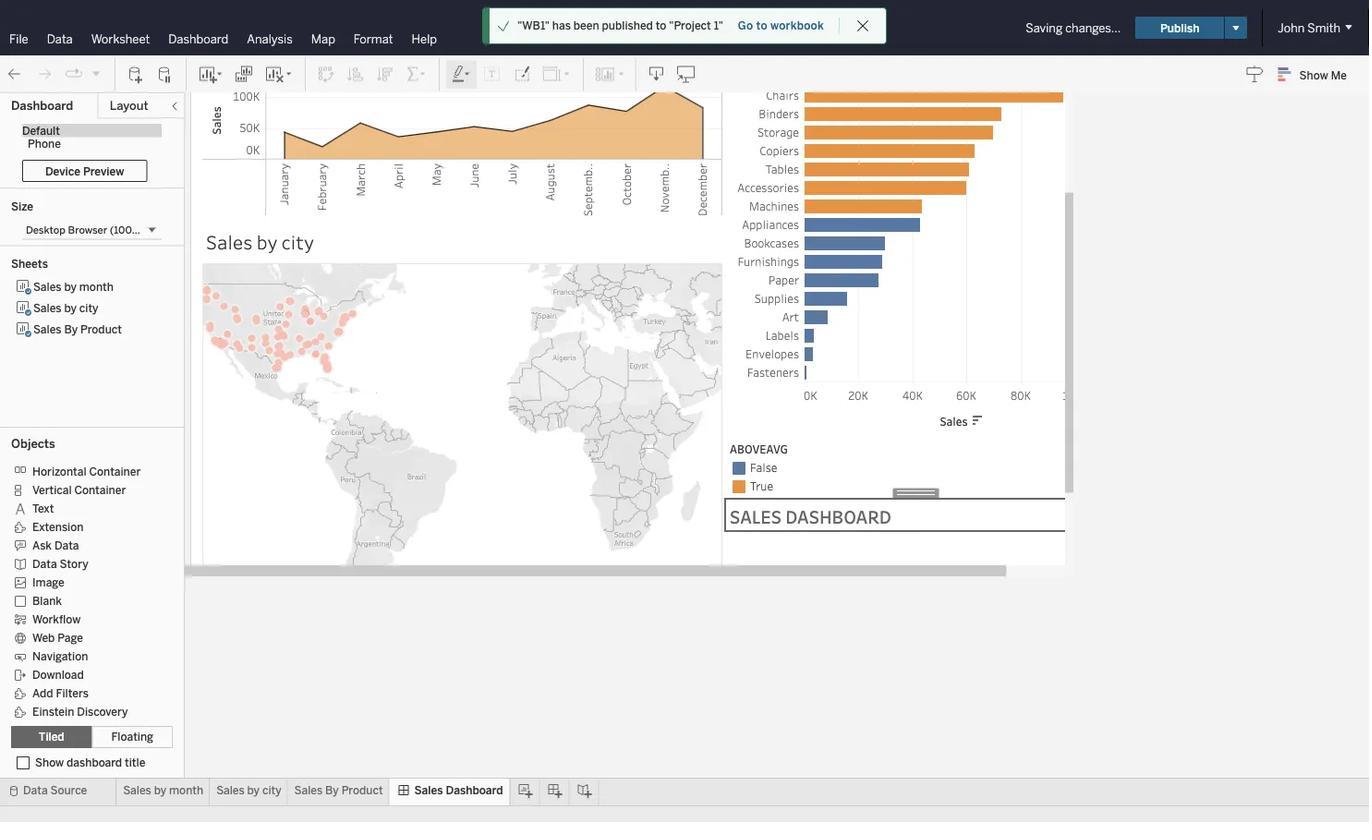 Task type: vqa. For each thing, say whether or not it's contained in the screenshot.
ORDER
no



Task type: describe. For each thing, give the bounding box(es) containing it.
dashboard
[[786, 505, 892, 528]]

size
[[11, 200, 33, 213]]

data inside option
[[54, 539, 79, 552]]

has
[[553, 19, 571, 32]]

ask data
[[32, 539, 79, 552]]

default phone
[[22, 124, 61, 151]]

smith
[[1308, 20, 1341, 35]]

Storage, Sub-Category. Press Space to toggle selection. Press Escape to go back to the left margin. Use arrow keys to navigate headers text field
[[730, 123, 804, 141]]

navigation option
[[11, 647, 159, 665]]

browser
[[68, 224, 107, 236]]

blank option
[[11, 591, 159, 610]]

swap rows and columns image
[[317, 65, 335, 84]]

source
[[50, 784, 87, 798]]

Appliances, Sub-Category. Press Space to toggle selection. Press Escape to go back to the left margin. Use arrow keys to navigate headers text field
[[730, 215, 804, 234]]

show/hide cards image
[[595, 65, 625, 84]]

Art, Sub-Category. Press Space to toggle selection. Press Escape to go back to the left margin. Use arrow keys to navigate headers text field
[[730, 308, 804, 326]]

"wb1"
[[518, 19, 550, 32]]

data story option
[[11, 555, 159, 573]]

web
[[32, 632, 55, 645]]

Fasteners, Sub-Category. Press Space to toggle selection. Press Escape to go back to the left margin. Use arrow keys to navigate headers text field
[[730, 363, 804, 382]]

1"
[[714, 19, 723, 32]]

web page
[[32, 632, 83, 645]]

ask data option
[[11, 536, 159, 555]]

horizontal container option
[[11, 462, 159, 481]]

by inside application
[[257, 229, 278, 255]]

sheets
[[11, 257, 48, 271]]

objects
[[11, 436, 55, 451]]

filters
[[56, 687, 89, 700]]

me
[[1331, 68, 1347, 82]]

container for horizontal container
[[89, 465, 141, 479]]

data story
[[32, 558, 88, 571]]

sales
[[730, 505, 782, 528]]

title
[[125, 756, 145, 770]]

layout
[[110, 98, 148, 113]]

preview
[[83, 164, 124, 178]]

desktop browser (1000 x 800)
[[26, 224, 173, 236]]

go to workbook link
[[737, 18, 825, 33]]

draft
[[663, 21, 689, 34]]

November, Month of Order Date. Press Space to toggle selection. Press Escape to go back to the left margin. Use arrow keys to navigate headers text field
[[646, 160, 684, 216]]

extension
[[32, 521, 84, 534]]

data for data
[[47, 31, 73, 46]]

January, Month of Order Date. Press Space to toggle selection. Press Escape to go back to the left margin. Use arrow keys to navigate headers text field
[[265, 160, 303, 216]]

1 vertical spatial dashboard
[[11, 98, 73, 113]]

Bookcases, Sub-Category. Press Space to toggle selection. Press Escape to go back to the left margin. Use arrow keys to navigate headers text field
[[730, 234, 804, 252]]

desktop
[[26, 224, 66, 236]]

image
[[32, 576, 64, 589]]

(1000
[[110, 224, 139, 236]]

1 vertical spatial by
[[325, 784, 339, 798]]

Machines, Sub-Category. Press Space to toggle selection. Press Escape to go back to the left margin. Use arrow keys to navigate headers text field
[[730, 197, 804, 215]]

to inside go to workbook link
[[756, 19, 768, 32]]

false
[[750, 460, 778, 475]]

togglestate option group
[[11, 726, 173, 749]]

download option
[[11, 665, 159, 684]]

to inside "wb1" has been published to "project 1" alert
[[656, 19, 667, 32]]

false option
[[730, 459, 1104, 478]]

john
[[1278, 20, 1305, 35]]

worksheet
[[91, 31, 150, 46]]

blank
[[32, 595, 62, 608]]

workflow
[[32, 613, 81, 626]]

container for vertical container
[[74, 484, 126, 497]]

horizontal
[[32, 465, 86, 479]]

story
[[60, 558, 88, 571]]

saving changes...
[[1026, 20, 1121, 35]]

800)
[[149, 224, 173, 236]]

replay animation image
[[91, 68, 102, 79]]

data for data source
[[23, 784, 48, 798]]

add
[[32, 687, 53, 700]]

highlight image
[[451, 65, 472, 84]]

analysis
[[247, 31, 293, 46]]

March, Month of Order Date. Press Space to toggle selection. Press Escape to go back to the left margin. Use arrow keys to navigate headers text field
[[341, 160, 380, 216]]

"wb1" has been published to "project 1"
[[518, 19, 723, 32]]

saving
[[1026, 20, 1063, 35]]

john smith
[[1278, 20, 1341, 35]]

sales by city application
[[185, 0, 1128, 679]]

true option
[[730, 478, 1104, 496]]

replay animation image
[[65, 65, 83, 83]]

download image
[[648, 65, 666, 84]]

Paper, Sub-Category. Press Space to toggle selection. Press Escape to go back to the left margin. Use arrow keys to navigate headers text field
[[730, 271, 804, 289]]

Supplies, Sub-Category. Press Space to toggle selection. Press Escape to go back to the left margin. Use arrow keys to navigate headers text field
[[730, 289, 804, 308]]

device preview button
[[22, 160, 147, 182]]

data source
[[23, 784, 87, 798]]

"project
[[669, 19, 711, 32]]

Labels, Sub-Category. Press Space to toggle selection. Press Escape to go back to the left margin. Use arrow keys to navigate headers text field
[[730, 326, 804, 345]]

pause auto updates image
[[156, 65, 175, 84]]

sort descending image
[[376, 65, 395, 84]]

collapse image
[[169, 101, 180, 112]]

success image
[[497, 19, 510, 32]]

einstein discovery option
[[11, 702, 159, 721]]

sort ascending image
[[347, 65, 365, 84]]

1 vertical spatial city
[[79, 301, 98, 315]]

show for show me
[[1300, 68, 1329, 82]]

1 horizontal spatial sales by product
[[294, 784, 383, 798]]

map
[[311, 31, 335, 46]]

web page option
[[11, 628, 159, 647]]

2 horizontal spatial dashboard
[[446, 784, 503, 798]]



Task type: locate. For each thing, give the bounding box(es) containing it.
Binders, Sub-Category. Press Space to toggle selection. Press Escape to go back to the left margin. Use arrow keys to navigate headers text field
[[730, 104, 804, 123]]

sales dashboard
[[730, 505, 892, 528]]

0 vertical spatial month
[[79, 280, 114, 293]]

file
[[9, 31, 28, 46]]

dashboard
[[67, 756, 122, 770]]

container
[[89, 465, 141, 479], [74, 484, 126, 497]]

by
[[64, 323, 78, 336], [325, 784, 339, 798]]

changes...
[[1066, 20, 1121, 35]]

default
[[22, 124, 60, 137]]

1 to from the left
[[656, 19, 667, 32]]

tiled
[[39, 731, 64, 744]]

April, Month of Order Date. Press Space to toggle selection. Press Escape to go back to the left margin. Use arrow keys to navigate headers text field
[[380, 160, 418, 216]]

add filters
[[32, 687, 89, 700]]

objects list box
[[11, 457, 173, 721]]

1 horizontal spatial show
[[1300, 68, 1329, 82]]

true
[[750, 479, 774, 494]]

container inside option
[[74, 484, 126, 497]]

August, Month of Order Date. Press Space to toggle selection. Press Escape to go back to the left margin. Use arrow keys to navigate headers text field
[[531, 160, 569, 216]]

by
[[257, 229, 278, 255], [64, 280, 77, 293], [64, 301, 77, 315], [154, 784, 166, 798], [247, 784, 260, 798]]

data
[[47, 31, 73, 46], [54, 539, 79, 552], [32, 558, 57, 571], [23, 784, 48, 798]]

vertical
[[32, 484, 72, 497]]

container down horizontal container on the left of the page
[[74, 484, 126, 497]]

go
[[738, 19, 753, 32]]

0 horizontal spatial show
[[35, 756, 64, 770]]

show down tiled
[[35, 756, 64, 770]]

workflow option
[[11, 610, 159, 628]]

data down ask on the left
[[32, 558, 57, 571]]

format workbook image
[[513, 65, 531, 84]]

redo image
[[35, 65, 54, 84]]

0 horizontal spatial sales by month
[[33, 280, 114, 293]]

new data source image
[[127, 65, 145, 84]]

1 vertical spatial container
[[74, 484, 126, 497]]

"wb1" has been published to "project 1" alert
[[518, 18, 723, 34]]

1 horizontal spatial product
[[342, 784, 383, 798]]

vertical container
[[32, 484, 126, 497]]

1 vertical spatial sales by city
[[33, 301, 98, 315]]

data guide image
[[1246, 65, 1265, 83]]

phone
[[28, 137, 61, 151]]

workbook
[[771, 19, 824, 32]]

0 vertical spatial product
[[80, 323, 122, 336]]

been
[[574, 19, 599, 32]]

publish button
[[1136, 17, 1225, 39]]

data inside option
[[32, 558, 57, 571]]

2 vertical spatial city
[[262, 784, 282, 798]]

wb1
[[705, 19, 736, 37]]

image option
[[11, 573, 159, 591]]

sales by month
[[33, 280, 114, 293], [123, 784, 203, 798]]

show
[[1300, 68, 1329, 82], [35, 756, 64, 770]]

add filters option
[[11, 684, 159, 702]]

page
[[58, 632, 83, 645]]

sales by month inside list box
[[33, 280, 114, 293]]

sales
[[206, 229, 253, 255], [33, 280, 61, 293], [33, 301, 61, 315], [33, 323, 61, 336], [123, 784, 151, 798], [216, 784, 245, 798], [294, 784, 323, 798], [415, 784, 443, 798]]

0 horizontal spatial product
[[80, 323, 122, 336]]

totals image
[[406, 65, 428, 84]]

fit image
[[542, 65, 572, 84]]

publish
[[1161, 21, 1200, 34]]

sales by city inside list box
[[33, 301, 98, 315]]

data for data story
[[32, 558, 57, 571]]

einstein
[[32, 705, 74, 719]]

city inside application
[[282, 229, 314, 255]]

data up replay animation icon in the left of the page
[[47, 31, 73, 46]]

horizontal container
[[32, 465, 141, 479]]

container inside "option"
[[89, 465, 141, 479]]

0 vertical spatial sales by product
[[33, 323, 122, 336]]

to right go
[[756, 19, 768, 32]]

0 horizontal spatial sales by product
[[33, 323, 122, 336]]

1 vertical spatial sales by month
[[123, 784, 203, 798]]

list box
[[11, 276, 173, 421]]

dashboard
[[168, 31, 229, 46], [11, 98, 73, 113], [446, 784, 503, 798]]

by inside list box
[[64, 323, 78, 336]]

open and edit this workbook in tableau desktop image
[[677, 65, 696, 84]]

sales by product
[[33, 323, 122, 336], [294, 784, 383, 798]]

0 vertical spatial dashboard
[[168, 31, 229, 46]]

data left the source
[[23, 784, 48, 798]]

text option
[[11, 499, 159, 518]]

June, Month of Order Date. Press Space to toggle selection. Press Escape to go back to the left margin. Use arrow keys to navigate headers text field
[[456, 160, 494, 216]]

device preview
[[45, 164, 124, 178]]

sales inside application
[[206, 229, 253, 255]]

x
[[141, 224, 147, 236]]

vertical container option
[[11, 481, 159, 499]]

1 horizontal spatial to
[[756, 19, 768, 32]]

sales by month down title
[[123, 784, 203, 798]]

show inside button
[[1300, 68, 1329, 82]]

marks. press enter to open the view data window.. use arrow keys to navigate data visualization elements. image
[[265, 5, 723, 160], [804, 67, 1104, 383], [202, 263, 723, 664]]

sorted descending by sum of sales within sub-category image
[[971, 414, 985, 428]]

aboveavg
[[730, 442, 788, 457]]

0 vertical spatial container
[[89, 465, 141, 479]]

2 to from the left
[[756, 19, 768, 32]]

container up vertical container option
[[89, 465, 141, 479]]

July, Month of Order Date. Press Space to toggle selection. Press Escape to go back to the left margin. Use arrow keys to navigate headers text field
[[494, 160, 531, 216]]

September, Month of Order Date. Press Space to toggle selection. Press Escape to go back to the left margin. Use arrow keys to navigate headers text field
[[569, 160, 607, 216]]

new worksheet image
[[198, 65, 224, 84]]

1 vertical spatial month
[[169, 784, 203, 798]]

sales dashboard
[[415, 784, 503, 798]]

month
[[79, 280, 114, 293], [169, 784, 203, 798]]

Accessories, Sub-Category. Press Space to toggle selection. Press Escape to go back to the left margin. Use arrow keys to navigate headers text field
[[730, 178, 804, 197]]

February, Month of Order Date. Press Space to toggle selection. Press Escape to go back to the left margin. Use arrow keys to navigate headers text field
[[303, 160, 341, 216]]

clear sheet image
[[264, 65, 294, 84]]

show left me
[[1300, 68, 1329, 82]]

discovery
[[77, 705, 128, 719]]

sales by city inside sales by city application
[[206, 229, 314, 255]]

1 horizontal spatial by
[[325, 784, 339, 798]]

0 horizontal spatial month
[[79, 280, 114, 293]]

Copiers, Sub-Category. Press Space to toggle selection. Press Escape to go back to the left margin. Use arrow keys to navigate headers text field
[[730, 141, 804, 160]]

to
[[656, 19, 667, 32], [756, 19, 768, 32]]

help
[[412, 31, 437, 46]]

Furnishings, Sub-Category. Press Space to toggle selection. Press Escape to go back to the left margin. Use arrow keys to navigate headers text field
[[730, 252, 804, 271]]

Chairs, Sub-Category. Press Space to toggle selection. Press Escape to go back to the left margin. Use arrow keys to navigate headers text field
[[730, 86, 804, 104]]

navigation
[[32, 650, 88, 663]]

product
[[80, 323, 122, 336], [342, 784, 383, 798]]

2 vertical spatial dashboard
[[446, 784, 503, 798]]

map element
[[202, 263, 722, 663]]

1 horizontal spatial dashboard
[[168, 31, 229, 46]]

show me button
[[1270, 60, 1364, 89]]

2 vertical spatial sales by city
[[216, 784, 282, 798]]

0 vertical spatial sales by city
[[206, 229, 314, 255]]

month inside list box
[[79, 280, 114, 293]]

0 horizontal spatial by
[[64, 323, 78, 336]]

1 horizontal spatial sales by month
[[123, 784, 203, 798]]

published
[[602, 19, 653, 32]]

show dashboard title
[[35, 756, 145, 770]]

October, Month of Order Date. Press Space to toggle selection. Press Escape to go back to the left margin. Use arrow keys to navigate headers text field
[[607, 160, 646, 216]]

sales by month down the sheets
[[33, 280, 114, 293]]

city
[[282, 229, 314, 255], [79, 301, 98, 315], [262, 784, 282, 798]]

list box containing sales by month
[[11, 276, 173, 421]]

download
[[32, 668, 84, 682]]

Envelopes, Sub-Category. Press Space to toggle selection. Press Escape to go back to the left margin. Use arrow keys to navigate headers text field
[[730, 345, 804, 363]]

ask
[[32, 539, 52, 552]]

show labels image
[[483, 65, 502, 84]]

go to workbook
[[738, 19, 824, 32]]

floating
[[111, 731, 153, 744]]

sales by city
[[206, 229, 314, 255], [33, 301, 98, 315], [216, 784, 282, 798]]

undo image
[[6, 65, 24, 84]]

format
[[354, 31, 393, 46]]

Tables, Sub-Category. Press Space to toggle selection. Press Escape to go back to the left margin. Use arrow keys to navigate headers text field
[[730, 160, 804, 178]]

0 vertical spatial by
[[64, 323, 78, 336]]

1 vertical spatial product
[[342, 784, 383, 798]]

1 vertical spatial show
[[35, 756, 64, 770]]

0 horizontal spatial dashboard
[[11, 98, 73, 113]]

to left "project
[[656, 19, 667, 32]]

0 vertical spatial show
[[1300, 68, 1329, 82]]

0 vertical spatial sales by month
[[33, 280, 114, 293]]

show for show dashboard title
[[35, 756, 64, 770]]

data up data story
[[54, 539, 79, 552]]

May, Month of Order Date. Press Space to toggle selection. Press Escape to go back to the left margin. Use arrow keys to navigate headers text field
[[418, 160, 456, 216]]

1 vertical spatial sales by product
[[294, 784, 383, 798]]

show me
[[1300, 68, 1347, 82]]

1 horizontal spatial month
[[169, 784, 203, 798]]

duplicate image
[[235, 65, 253, 84]]

0 horizontal spatial to
[[656, 19, 667, 32]]

December, Month of Order Date. Press Space to toggle selection. Press Escape to go back to the left margin. Use arrow keys to navigate headers text field
[[684, 160, 722, 216]]

extension option
[[11, 518, 159, 536]]

einstein discovery
[[32, 705, 128, 719]]

text
[[32, 502, 54, 516]]

device
[[45, 164, 80, 178]]

0 vertical spatial city
[[282, 229, 314, 255]]



